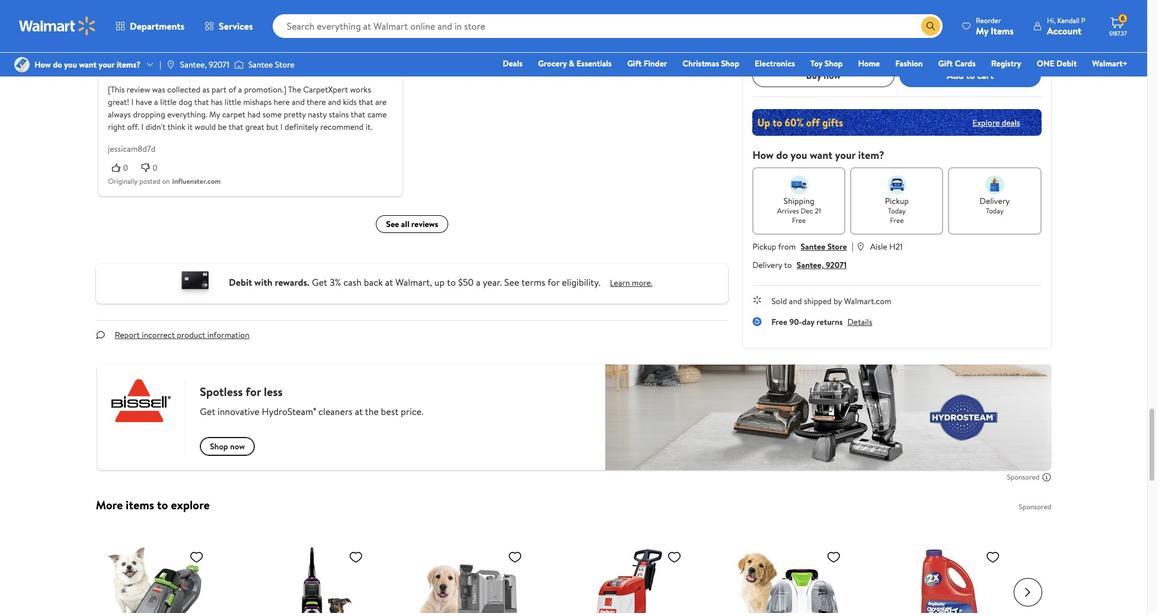 Task type: describe. For each thing, give the bounding box(es) containing it.
report incorrect product information button
[[105, 321, 259, 349]]

nasty
[[308, 108, 327, 120]]

but
[[266, 121, 278, 133]]

gift finder link
[[622, 57, 673, 70]]

year.
[[483, 276, 502, 289]]

store inside pickup from santee store |
[[828, 241, 848, 253]]

explore deals
[[973, 117, 1021, 128]]

delivery for to
[[753, 259, 783, 271]]

more
[[96, 497, 123, 513]]

learn for learn how
[[825, 27, 845, 39]]

&
[[569, 58, 575, 69]]

gift finder
[[628, 58, 668, 69]]

1 horizontal spatial |
[[852, 240, 854, 253]]

buy now button
[[753, 63, 895, 87]]

it.
[[366, 121, 372, 133]]

had
[[247, 108, 260, 120]]

incorrect
[[142, 329, 175, 341]]

departments
[[130, 20, 185, 33]]

intent image for pickup image
[[888, 176, 907, 195]]

reorder my items
[[977, 15, 1014, 37]]

shipping
[[784, 195, 815, 207]]

influenster.com
[[172, 176, 221, 186]]

are
[[375, 96, 387, 108]]

off.
[[127, 121, 139, 133]]

delivery for today
[[980, 195, 1011, 207]]

add
[[948, 69, 964, 82]]

was
[[152, 83, 165, 95]]

1 little from the left
[[160, 96, 176, 108]]

works great
[[108, 64, 158, 77]]

that down works
[[359, 96, 373, 108]]

Search search field
[[273, 14, 943, 38]]

santee store
[[249, 59, 295, 71]]

0 horizontal spatial a
[[154, 96, 158, 108]]

0 vertical spatial |
[[160, 59, 161, 71]]

aisle h21
[[871, 241, 903, 253]]

details
[[848, 316, 873, 328]]

see all reviews link
[[376, 215, 448, 233]]

search icon image
[[927, 21, 936, 31]]

0 horizontal spatial debit
[[229, 276, 252, 289]]

gift cards
[[939, 58, 976, 69]]

gift for gift finder
[[628, 58, 642, 69]]

ad disclaimer and feedback image
[[1043, 473, 1052, 482]]

0 vertical spatial see
[[386, 218, 399, 230]]

deals link
[[498, 57, 528, 70]]

more items to explore
[[96, 497, 210, 513]]

how for how do you want your item?
[[753, 148, 774, 163]]

grocery & essentials link
[[533, 57, 618, 70]]

today for pickup
[[889, 206, 906, 216]]

account
[[1048, 24, 1082, 37]]

intent image for delivery image
[[986, 176, 1005, 195]]

carpetxpert
[[303, 83, 348, 95]]

have
[[135, 96, 152, 108]]

explore
[[171, 497, 210, 513]]

how
[[847, 27, 862, 39]]

part
[[212, 83, 226, 95]]

2 little from the left
[[224, 96, 241, 108]]

walmart+
[[1093, 58, 1128, 69]]

to down from
[[785, 259, 793, 271]]

0 for 1st 0 'button' from the left
[[123, 163, 128, 172]]

with for $21/mo
[[781, 27, 797, 39]]

items
[[126, 497, 154, 513]]

dec
[[801, 206, 814, 216]]

kendall
[[1058, 15, 1080, 25]]

toy shop
[[811, 58, 843, 69]]

0 vertical spatial great
[[136, 64, 158, 77]]

to right items
[[157, 497, 168, 513]]

services
[[219, 20, 253, 33]]

shop for toy shop
[[825, 58, 843, 69]]

bissell powerforce powerbrush pet xl carpet cleaner, 3071 image
[[258, 545, 368, 613]]

0 vertical spatial a
[[238, 83, 242, 95]]

christmas
[[683, 58, 720, 69]]

essentials
[[577, 58, 612, 69]]

my inside reorder my items
[[977, 24, 989, 37]]

add to favorites list, rug doctor professional grade pet portable spot carpet cleaner image
[[827, 550, 841, 565]]

gift cards link
[[934, 57, 982, 70]]

add to cart button
[[900, 63, 1042, 87]]

dog
[[178, 96, 192, 108]]

0 vertical spatial santee
[[249, 59, 273, 71]]

sharkninja.com
[[491, 12, 537, 22]]

1 horizontal spatial debit
[[1057, 58, 1078, 69]]

by
[[834, 295, 843, 307]]

it
[[187, 121, 192, 133]]

came
[[367, 108, 387, 120]]

that down kids
[[351, 108, 365, 120]]

0 horizontal spatial and
[[292, 96, 305, 108]]

collected
[[167, 83, 200, 95]]

2 horizontal spatial and
[[790, 295, 803, 307]]

free inside pickup today free
[[891, 215, 904, 225]]

from
[[779, 241, 796, 253]]

price
[[753, 42, 769, 52]]

carpet
[[222, 108, 245, 120]]

fashion
[[896, 58, 923, 69]]

[this review was collected as part of a promotion.] the carpetxpert works great! i have a little dog that has little mishaps here and there and kids that are always dropping everything. my carpet had some pretty nasty stains that came right off. i didn't think it would be that great but i definitely recommend it.
[[108, 83, 387, 133]]

to inside "button"
[[967, 69, 976, 82]]

shipping arrives dec 21 free
[[778, 195, 822, 225]]

add to favorites list, ionvac stain lifter, portable carpet and upholstery cleaner, new image
[[508, 550, 523, 565]]

works
[[108, 64, 133, 77]]

explore
[[973, 117, 1001, 128]]

one debit card  debit with rewards. get 3% cash back at walmart, up to $50 a year. see terms for eligibility. learn more. element
[[610, 277, 653, 290]]

finder
[[644, 58, 668, 69]]

delivery today
[[980, 195, 1011, 216]]

add to favorites list, bissell powerforce powerbrush pet xl carpet cleaner, 3071 image
[[349, 550, 363, 565]]

here
[[273, 96, 290, 108]]

2 horizontal spatial i
[[280, 121, 282, 133]]

0 vertical spatial sponsored
[[1008, 473, 1040, 483]]

2 0 button from the left
[[137, 162, 167, 174]]

free 90-day returns details
[[772, 316, 873, 328]]

reviews
[[411, 218, 438, 230]]

rug doctor carpet cleaner oxy bottle 48 oz image
[[895, 545, 1005, 613]]

how do you want your item?
[[753, 148, 885, 163]]

home link
[[853, 57, 886, 70]]

 image for santee, 92071
[[166, 60, 176, 69]]

11/12/2023
[[361, 42, 393, 52]]

great!
[[108, 96, 129, 108]]

you save $30.00
[[755, 8, 819, 21]]

items
[[991, 24, 1014, 37]]

gift for gift cards
[[939, 58, 953, 69]]

santee, 92071
[[180, 59, 230, 71]]

0 horizontal spatial i
[[131, 96, 133, 108]]



Task type: vqa. For each thing, say whether or not it's contained in the screenshot.
the bottommost "a"
yes



Task type: locate. For each thing, give the bounding box(es) containing it.
$21/mo
[[753, 27, 779, 39]]

1 horizontal spatial 0
[[153, 163, 157, 172]]

0 vertical spatial your
[[99, 59, 115, 71]]

1 0 button from the left
[[108, 162, 137, 174]]

be
[[218, 121, 227, 133]]

one debit card image
[[172, 269, 220, 299]]

think
[[167, 121, 185, 133]]

1 vertical spatial great
[[245, 121, 264, 133]]

pickup inside pickup from santee store |
[[753, 241, 777, 253]]

want left item? at the top of page
[[810, 148, 833, 163]]

rug doctor mighty pro x3 commercial carpet cleaner - large red pet pack image
[[576, 545, 687, 613]]

santee up promotion.]
[[249, 59, 273, 71]]

for
[[548, 276, 560, 289]]

1 vertical spatial store
[[828, 241, 848, 253]]

0 vertical spatial on
[[481, 12, 489, 22]]

0 horizontal spatial my
[[209, 108, 220, 120]]

0 horizontal spatial delivery
[[753, 259, 783, 271]]

how for how do you want your items?
[[34, 59, 51, 71]]

originally for originally posted on sharkninja.com
[[426, 12, 456, 22]]

1 horizontal spatial free
[[793, 215, 807, 225]]

santee, up collected on the top left of the page
[[180, 59, 207, 71]]

0 horizontal spatial great
[[136, 64, 158, 77]]

santee, down pickup from santee store | at the right top of page
[[797, 259, 824, 271]]

2 horizontal spatial free
[[891, 215, 904, 225]]

my inside [this review was collected as part of a promotion.] the carpetxpert works great! i have a little dog that has little mishaps here and there and kids that are always dropping everything. my carpet had some pretty nasty stains that came right off. i didn't think it would be that great but i definitely recommend it.
[[209, 108, 220, 120]]

h21
[[890, 241, 903, 253]]

little
[[160, 96, 176, 108], [224, 96, 241, 108]]

 image up of
[[234, 59, 244, 71]]

originally for originally posted on influenster.com
[[108, 176, 137, 186]]

0 down 'jessicam8d7d'
[[123, 163, 128, 172]]

how
[[34, 59, 51, 71], [753, 148, 774, 163]]

learn inside one debit card  debit with rewards. get 3% cash back at walmart, up to $50 a year. see terms for eligibility. learn more. element
[[610, 277, 630, 289]]

to left the cart
[[967, 69, 976, 82]]

i left "have"
[[131, 96, 133, 108]]

1 vertical spatial delivery
[[753, 259, 783, 271]]

1 horizontal spatial you
[[791, 148, 808, 163]]

your
[[99, 59, 115, 71], [836, 148, 856, 163]]

do for how do you want your item?
[[777, 148, 789, 163]]

terms
[[522, 276, 546, 289]]

registry link
[[986, 57, 1027, 70]]

1 horizontal spatial a
[[238, 83, 242, 95]]

on for sharkninja.com
[[481, 12, 489, 22]]

purchased
[[789, 42, 820, 52]]

cart
[[978, 69, 994, 82]]

see
[[386, 218, 399, 230], [505, 276, 520, 289]]

1 horizontal spatial santee,
[[797, 259, 824, 271]]

buy
[[807, 69, 822, 82]]

reorder
[[977, 15, 1002, 25]]

1 horizontal spatial store
[[828, 241, 848, 253]]

you for how do you want your item?
[[791, 148, 808, 163]]

1 horizontal spatial do
[[777, 148, 789, 163]]

0 horizontal spatial little
[[160, 96, 176, 108]]

eligibility.
[[562, 276, 601, 289]]

with up price when purchased online
[[781, 27, 797, 39]]

2 shop from the left
[[825, 58, 843, 69]]

a right $50
[[476, 276, 481, 289]]

0 horizontal spatial 92071
[[209, 59, 230, 71]]

and right sold
[[790, 295, 803, 307]]

as
[[202, 83, 210, 95]]

 image up collected on the top left of the page
[[166, 60, 176, 69]]

debit with rewards. get 3% cash back at walmart, up to $50 a year. see terms for eligibility.
[[229, 276, 601, 289]]

you for how do you want your items?
[[64, 59, 77, 71]]

i right the off.
[[141, 121, 143, 133]]

a right of
[[238, 83, 242, 95]]

see left all
[[386, 218, 399, 230]]

legal information image
[[843, 42, 852, 52]]

on left sharkninja.com
[[481, 12, 489, 22]]

with left rewards. on the left top
[[255, 276, 273, 289]]

free down "shipping"
[[793, 215, 807, 225]]

and up the stains at the left top
[[328, 96, 341, 108]]

1 horizontal spatial today
[[987, 206, 1004, 216]]

intent image for shipping image
[[790, 176, 809, 195]]

1 vertical spatial santee
[[801, 241, 826, 253]]

little down of
[[224, 96, 241, 108]]

originally posted on sharkninja.com
[[426, 12, 537, 22]]

0 vertical spatial delivery
[[980, 195, 1011, 207]]

1 horizontal spatial gift
[[939, 58, 953, 69]]

great inside [this review was collected as part of a promotion.] the carpetxpert works great! i have a little dog that has little mishaps here and there and kids that are always dropping everything. my carpet had some pretty nasty stains that came right off. i didn't think it would be that great but i definitely recommend it.
[[245, 121, 264, 133]]

that down the carpet
[[228, 121, 243, 133]]

to
[[967, 69, 976, 82], [785, 259, 793, 271], [447, 276, 456, 289], [157, 497, 168, 513]]

1 vertical spatial my
[[209, 108, 220, 120]]

returns
[[817, 316, 843, 328]]

didn't
[[145, 121, 165, 133]]

0 horizontal spatial pickup
[[753, 241, 777, 253]]

always
[[108, 108, 131, 120]]

shop for christmas shop
[[722, 58, 740, 69]]

1 gift from the left
[[628, 58, 642, 69]]

do for how do you want your items?
[[53, 59, 62, 71]]

hi,
[[1048, 15, 1056, 25]]

product
[[177, 329, 205, 341]]

grocery & essentials
[[538, 58, 612, 69]]

pickup down intent image for pickup
[[886, 195, 909, 207]]

santee up santee, 92071 button
[[801, 241, 826, 253]]

my
[[977, 24, 989, 37], [209, 108, 220, 120]]

0 horizontal spatial your
[[99, 59, 115, 71]]

my down has
[[209, 108, 220, 120]]

pickup left from
[[753, 241, 777, 253]]

1 horizontal spatial posted
[[458, 12, 479, 22]]

kids
[[343, 96, 357, 108]]

1 horizontal spatial your
[[836, 148, 856, 163]]

1 shop from the left
[[722, 58, 740, 69]]

1 vertical spatial do
[[777, 148, 789, 163]]

0 vertical spatial with
[[781, 27, 797, 39]]

recommend
[[320, 121, 364, 133]]

want for items?
[[79, 59, 97, 71]]

2 0 from the left
[[153, 163, 157, 172]]

review
[[126, 83, 150, 95]]

free up 'h21'
[[891, 215, 904, 225]]

0 horizontal spatial  image
[[166, 60, 176, 69]]

debit right one debit card image
[[229, 276, 252, 289]]

at
[[385, 276, 393, 289]]

add to favorites list, rug doctor carpet cleaner oxy bottle 48 oz image
[[987, 550, 1001, 565]]

pickup today free
[[886, 195, 909, 225]]

a right "have"
[[154, 96, 158, 108]]

posted
[[458, 12, 479, 22], [139, 176, 160, 186]]

do down walmart image
[[53, 59, 62, 71]]

little down was
[[160, 96, 176, 108]]

| up was
[[160, 59, 161, 71]]

there
[[307, 96, 326, 108]]

pickup
[[886, 195, 909, 207], [753, 241, 777, 253]]

92071 down santee store button
[[826, 259, 847, 271]]

departments button
[[106, 12, 195, 40]]

0 horizontal spatial gift
[[628, 58, 642, 69]]

on left influenster.com at the top left of the page
[[162, 176, 170, 186]]

bissell pet stain eraser cordless portable carpet cleaner 3180 image
[[98, 545, 209, 613]]

home
[[859, 58, 881, 69]]

0 horizontal spatial santee
[[249, 59, 273, 71]]

92071 up 'part'
[[209, 59, 230, 71]]

you down walmart image
[[64, 59, 77, 71]]

hi, kendall p account
[[1048, 15, 1086, 37]]

1 vertical spatial want
[[810, 148, 833, 163]]

now
[[824, 69, 841, 82]]

pickup for pickup from santee store |
[[753, 241, 777, 253]]

0 button up the 'originally posted on influenster.com'
[[137, 162, 167, 174]]

services button
[[195, 12, 263, 40]]

a
[[238, 83, 242, 95], [154, 96, 158, 108], [476, 276, 481, 289]]

walmart+ link
[[1088, 57, 1134, 70]]

debit right one
[[1057, 58, 1078, 69]]

1 horizontal spatial want
[[810, 148, 833, 163]]

1 horizontal spatial great
[[245, 121, 264, 133]]

want for item?
[[810, 148, 833, 163]]

today inside pickup today free
[[889, 206, 906, 216]]

0 vertical spatial santee,
[[180, 59, 207, 71]]

1 vertical spatial how
[[753, 148, 774, 163]]

pickup for pickup today free
[[886, 195, 909, 207]]

0 vertical spatial 92071
[[209, 59, 230, 71]]

add to favorites list, rug doctor mighty pro x3 commercial carpet cleaner - large red pet pack image
[[668, 550, 682, 565]]

1 vertical spatial a
[[154, 96, 158, 108]]

1 horizontal spatial and
[[328, 96, 341, 108]]

day
[[803, 316, 815, 328]]

Walmart Site-Wide search field
[[273, 14, 943, 38]]

learn for learn more.
[[610, 277, 630, 289]]

pickup from santee store |
[[753, 240, 854, 253]]

 image
[[234, 59, 244, 71], [166, 60, 176, 69]]

posted left sharkninja.com
[[458, 12, 479, 22]]

0 for 1st 0 'button' from right
[[153, 163, 157, 172]]

see right 'year.'
[[505, 276, 520, 289]]

3%
[[330, 276, 341, 289]]

0 horizontal spatial posted
[[139, 176, 160, 186]]

store
[[275, 59, 295, 71], [828, 241, 848, 253]]

0 horizontal spatial on
[[162, 176, 170, 186]]

one debit link
[[1032, 57, 1083, 70]]

0 button down 'jessicam8d7d'
[[108, 162, 137, 174]]

0 vertical spatial learn
[[825, 27, 845, 39]]

sold and shipped by walmart.com
[[772, 295, 892, 307]]

items?
[[117, 59, 141, 71]]

on
[[481, 12, 489, 22], [162, 176, 170, 186]]

with
[[781, 27, 797, 39], [255, 276, 273, 289]]

0 up the 'originally posted on influenster.com'
[[153, 163, 157, 172]]

and up the pretty
[[292, 96, 305, 108]]

1 horizontal spatial i
[[141, 121, 143, 133]]

1 0 from the left
[[123, 163, 128, 172]]

0 horizontal spatial originally
[[108, 176, 137, 186]]

0 vertical spatial do
[[53, 59, 62, 71]]

$30.00
[[791, 8, 819, 21]]

store up santee, 92071 button
[[828, 241, 848, 253]]

sponsored left ad disclaimer and feedback icon
[[1008, 473, 1040, 483]]

christmas shop
[[683, 58, 740, 69]]

fashion link
[[891, 57, 929, 70]]

want left works
[[79, 59, 97, 71]]

and
[[292, 96, 305, 108], [328, 96, 341, 108], [790, 295, 803, 307]]

shop
[[722, 58, 740, 69], [825, 58, 843, 69]]

to right 'up'
[[447, 276, 456, 289]]

deals
[[503, 58, 523, 69]]

that down as at the top left
[[194, 96, 209, 108]]

1 today from the left
[[889, 206, 906, 216]]

0 horizontal spatial you
[[64, 59, 77, 71]]

1 horizontal spatial see
[[505, 276, 520, 289]]

gift inside gift cards link
[[939, 58, 953, 69]]

0 vertical spatial pickup
[[886, 195, 909, 207]]

you
[[64, 59, 77, 71], [791, 148, 808, 163]]

0 vertical spatial debit
[[1057, 58, 1078, 69]]

1 vertical spatial originally
[[108, 176, 137, 186]]

on for influenster.com
[[162, 176, 170, 186]]

1 vertical spatial pickup
[[753, 241, 777, 253]]

report
[[115, 329, 140, 341]]

posted for influenster.com
[[139, 176, 160, 186]]

add to favorites list, bissell pet stain eraser cordless portable carpet cleaner 3180 image
[[190, 550, 204, 565]]

1 vertical spatial debit
[[229, 276, 252, 289]]

0 horizontal spatial with
[[255, 276, 273, 289]]

1 vertical spatial sponsored
[[1020, 502, 1052, 512]]

1 vertical spatial 92071
[[826, 259, 847, 271]]

learn how button
[[825, 27, 862, 40]]

today down intent image for delivery
[[987, 206, 1004, 216]]

great down had
[[245, 121, 264, 133]]

originally posted on influenster.com
[[108, 176, 221, 186]]

0 vertical spatial my
[[977, 24, 989, 37]]

0 horizontal spatial free
[[772, 316, 788, 328]]

walmart image
[[19, 17, 96, 36]]

free left '90-'
[[772, 316, 788, 328]]

2 gift from the left
[[939, 58, 953, 69]]

1 horizontal spatial originally
[[426, 12, 456, 22]]

1 horizontal spatial learn
[[825, 27, 845, 39]]

gift left finder
[[628, 58, 642, 69]]

learn up online
[[825, 27, 845, 39]]

21
[[815, 206, 822, 216]]

today inside the delivery today
[[987, 206, 1004, 216]]

santee store button
[[801, 241, 848, 253]]

explore deals link
[[968, 112, 1025, 133]]

up to sixty percent off deals. shop now. image
[[753, 109, 1042, 136]]

1 horizontal spatial  image
[[234, 59, 244, 71]]

 image for santee store
[[234, 59, 244, 71]]

posted down 'jessicam8d7d'
[[139, 176, 160, 186]]

one
[[1037, 58, 1055, 69]]

1 horizontal spatial on
[[481, 12, 489, 22]]

1 vertical spatial learn
[[610, 277, 630, 289]]

0 horizontal spatial today
[[889, 206, 906, 216]]

0 horizontal spatial store
[[275, 59, 295, 71]]

information
[[207, 329, 250, 341]]

gift left cards
[[939, 58, 953, 69]]

do up "shipping"
[[777, 148, 789, 163]]

0 vertical spatial you
[[64, 59, 77, 71]]

your left items?
[[99, 59, 115, 71]]

delivery down from
[[753, 259, 783, 271]]

0 horizontal spatial want
[[79, 59, 97, 71]]

details button
[[848, 316, 873, 328]]

my left items
[[977, 24, 989, 37]]

more.
[[632, 277, 653, 289]]

1 horizontal spatial with
[[781, 27, 797, 39]]

1 vertical spatial on
[[162, 176, 170, 186]]

rug doctor professional grade pet portable spot carpet cleaner image
[[736, 545, 846, 613]]

1 vertical spatial santee,
[[797, 259, 824, 271]]

0 horizontal spatial 0
[[123, 163, 128, 172]]

santee inside pickup from santee store |
[[801, 241, 826, 253]]

your for items?
[[99, 59, 115, 71]]

learn inside "learn how" button
[[825, 27, 845, 39]]

posted for sharkninja.com
[[458, 12, 479, 22]]

dropping
[[133, 108, 165, 120]]

0 vertical spatial originally
[[426, 12, 456, 22]]

2 horizontal spatial a
[[476, 276, 481, 289]]

0 horizontal spatial do
[[53, 59, 62, 71]]

you up intent image for shipping
[[791, 148, 808, 163]]

1 vertical spatial see
[[505, 276, 520, 289]]

1 horizontal spatial my
[[977, 24, 989, 37]]

| left aisle
[[852, 240, 854, 253]]

gift inside gift finder link
[[628, 58, 642, 69]]

1 horizontal spatial 92071
[[826, 259, 847, 271]]

0 vertical spatial posted
[[458, 12, 479, 22]]

works
[[350, 83, 371, 95]]

i right but
[[280, 121, 282, 133]]

i
[[131, 96, 133, 108], [141, 121, 143, 133], [280, 121, 282, 133]]

0 horizontal spatial learn
[[610, 277, 630, 289]]

1 vertical spatial with
[[255, 276, 273, 289]]

today for delivery
[[987, 206, 1004, 216]]

free inside shipping arrives dec 21 free
[[793, 215, 807, 225]]

0 horizontal spatial see
[[386, 218, 399, 230]]

toy
[[811, 58, 823, 69]]

with for debit
[[255, 276, 273, 289]]

next slide for more items to explore list image
[[1014, 578, 1043, 607]]

2 today from the left
[[987, 206, 1004, 216]]

great up review
[[136, 64, 158, 77]]

1 horizontal spatial santee
[[801, 241, 826, 253]]

 image
[[14, 57, 30, 72]]

item?
[[859, 148, 885, 163]]

1 vertical spatial you
[[791, 148, 808, 163]]

when
[[770, 42, 787, 52]]

$187.37
[[1110, 29, 1128, 37]]

ionvac stain lifter, portable carpet and upholstery cleaner, new image
[[417, 545, 527, 613]]

of
[[228, 83, 236, 95]]

your left item? at the top of page
[[836, 148, 856, 163]]

1 vertical spatial posted
[[139, 176, 160, 186]]

today down intent image for pickup
[[889, 206, 906, 216]]

you
[[755, 8, 768, 20]]

1 horizontal spatial little
[[224, 96, 241, 108]]

delivery down intent image for delivery
[[980, 195, 1011, 207]]

your for item?
[[836, 148, 856, 163]]

learn
[[825, 27, 845, 39], [610, 277, 630, 289]]

learn left more. at the top right
[[610, 277, 630, 289]]

store up the
[[275, 59, 295, 71]]

0 vertical spatial how
[[34, 59, 51, 71]]

2 vertical spatial a
[[476, 276, 481, 289]]

1 horizontal spatial pickup
[[886, 195, 909, 207]]

registry
[[992, 58, 1022, 69]]

arrives
[[778, 206, 799, 216]]

promotion.]
[[244, 83, 286, 95]]

sponsored down ad disclaimer and feedback icon
[[1020, 502, 1052, 512]]

up
[[435, 276, 445, 289]]

1 horizontal spatial how
[[753, 148, 774, 163]]



